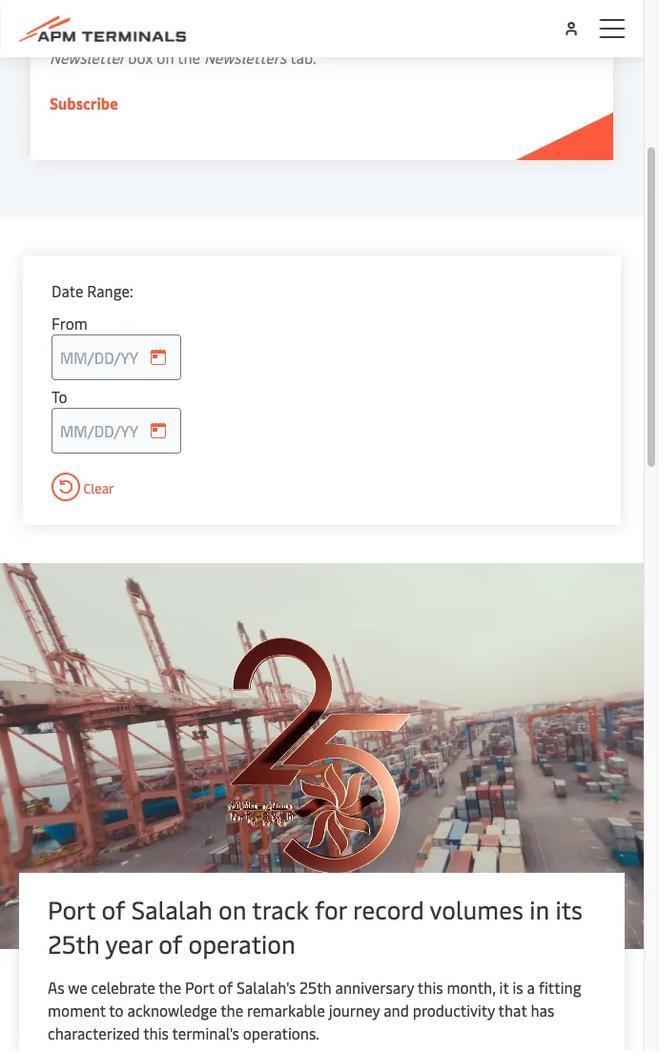 Task type: locate. For each thing, give the bounding box(es) containing it.
1 vertical spatial port
[[185, 978, 214, 998]]

25th inside the port of salalah on track for record volumes in its 25th year of operation
[[48, 928, 100, 961]]

the right box on the top left of page
[[177, 47, 200, 68]]

0 vertical spatial port
[[48, 894, 95, 927]]

of
[[102, 894, 125, 927], [158, 928, 182, 961], [218, 978, 233, 998]]

date
[[51, 281, 83, 301]]

port up acknowledge
[[185, 978, 214, 998]]

port
[[48, 894, 95, 927], [185, 978, 214, 998]]

0 horizontal spatial on
[[157, 47, 174, 68]]

the
[[177, 47, 200, 68], [158, 978, 181, 998], [220, 1001, 243, 1021]]

remarkable
[[247, 1001, 325, 1021]]

the up terminal's
[[220, 1001, 243, 1021]]

1 vertical spatial of
[[158, 928, 182, 961]]

journey
[[329, 1001, 380, 1021]]

0 vertical spatial of
[[102, 894, 125, 927]]

this down acknowledge
[[143, 1024, 169, 1044]]

the up acknowledge
[[158, 978, 181, 998]]

1 horizontal spatial on
[[218, 894, 247, 927]]

0 horizontal spatial this
[[143, 1024, 169, 1044]]

of inside as we celebrate the port of salalah's 25th anniversary this month, it is a fitting moment to acknowledge the remarkable journey and productivity that has characterized this terminal's operations.
[[218, 978, 233, 998]]

clear button
[[51, 473, 114, 502]]

1 vertical spatial the
[[158, 978, 181, 998]]

port up we
[[48, 894, 95, 927]]

month,
[[447, 978, 496, 998]]

on right box on the top left of page
[[157, 47, 174, 68]]

0 horizontal spatial 25th
[[48, 928, 100, 961]]

this
[[418, 978, 443, 998], [143, 1024, 169, 1044]]

port inside as we celebrate the port of salalah's 25th anniversary this month, it is a fitting moment to acknowledge the remarkable journey and productivity that has characterized this terminal's operations.
[[185, 978, 214, 998]]

operations.
[[243, 1024, 319, 1044]]

clear
[[80, 480, 114, 498]]

subscribe
[[50, 93, 118, 113]]

has
[[531, 1001, 554, 1021]]

From text field
[[51, 335, 181, 381]]

1 horizontal spatial 25th
[[299, 978, 331, 998]]

0 vertical spatial 25th
[[48, 928, 100, 961]]

port of salalah on track for record volumes in its 25th year of operation
[[48, 894, 583, 961]]

0 vertical spatial the
[[177, 47, 200, 68]]

1 vertical spatial 25th
[[299, 978, 331, 998]]

range:
[[87, 281, 133, 301]]

acknowledge
[[127, 1001, 217, 1021]]

1 horizontal spatial port
[[185, 978, 214, 998]]

a
[[527, 978, 535, 998]]

newsletter
[[50, 47, 124, 68]]

1 vertical spatial on
[[218, 894, 247, 927]]

anniversary
[[335, 978, 414, 998]]

this up the productivity
[[418, 978, 443, 998]]

2 vertical spatial of
[[218, 978, 233, 998]]

25th up we
[[48, 928, 100, 961]]

0 horizontal spatial port
[[48, 894, 95, 927]]

2 horizontal spatial of
[[218, 978, 233, 998]]

box
[[128, 47, 153, 68]]

0 horizontal spatial of
[[102, 894, 125, 927]]

of down salalah
[[158, 928, 182, 961]]

on
[[157, 47, 174, 68], [218, 894, 247, 927]]

of up year
[[102, 894, 125, 927]]

global
[[541, 24, 585, 45]]

we
[[68, 978, 87, 998]]

date range:
[[51, 281, 133, 301]]

25th
[[48, 928, 100, 961], [299, 978, 331, 998]]

is
[[512, 978, 523, 998]]

box on the newsletters tab.
[[128, 47, 316, 68]]

of left salalah's
[[218, 978, 233, 998]]

0 vertical spatial this
[[418, 978, 443, 998]]

25th up the remarkable
[[299, 978, 331, 998]]

on up the operation
[[218, 894, 247, 927]]



Task type: describe. For each thing, give the bounding box(es) containing it.
to
[[51, 387, 67, 407]]

salalah
[[131, 894, 212, 927]]

record
[[353, 894, 424, 927]]

it
[[499, 978, 509, 998]]

port of salalah on track for record volumes in its 25th year of operation link
[[48, 893, 596, 962]]

for
[[315, 894, 347, 927]]

year
[[105, 928, 152, 961]]

newsletters
[[204, 47, 286, 68]]

25th inside as we celebrate the port of salalah's 25th anniversary this month, it is a fitting moment to acknowledge the remarkable journey and productivity that has characterized this terminal's operations.
[[299, 978, 331, 998]]

operation
[[188, 928, 295, 961]]

productivity
[[413, 1001, 495, 1021]]

moment
[[48, 1001, 106, 1021]]

port of salalah 25 anniversary image
[[0, 564, 644, 950]]

its
[[555, 894, 583, 927]]

1 vertical spatial this
[[143, 1024, 169, 1044]]

To text field
[[51, 409, 181, 454]]

terminal's
[[172, 1024, 239, 1044]]

0 vertical spatial on
[[157, 47, 174, 68]]

volumes
[[430, 894, 523, 927]]

global newsletter
[[50, 24, 585, 68]]

on inside the port of salalah on track for record volumes in its 25th year of operation
[[218, 894, 247, 927]]

1 horizontal spatial of
[[158, 928, 182, 961]]

salalah's
[[237, 978, 296, 998]]

as
[[48, 978, 64, 998]]

characterized
[[48, 1024, 140, 1044]]

port inside the port of salalah on track for record volumes in its 25th year of operation
[[48, 894, 95, 927]]

to
[[109, 1001, 124, 1021]]

celebrate
[[91, 978, 155, 998]]

that
[[498, 1001, 527, 1021]]

from
[[51, 313, 88, 334]]

track
[[252, 894, 309, 927]]

tab.
[[290, 47, 316, 68]]

fitting
[[539, 978, 581, 998]]

1 horizontal spatial this
[[418, 978, 443, 998]]

and
[[383, 1001, 409, 1021]]

in
[[529, 894, 549, 927]]

as we celebrate the port of salalah's 25th anniversary this month, it is a fitting moment to acknowledge the remarkable journey and productivity that has characterized this terminal's operations.
[[48, 978, 581, 1044]]

2 vertical spatial the
[[220, 1001, 243, 1021]]



Task type: vqa. For each thing, say whether or not it's contained in the screenshot.
the of inside the As we celebrate the Port of Salalah's 25th anniversary this month, it is a fitting moment to acknowledge the remarkable journey and productivity that has characterized this terminal's operations.
yes



